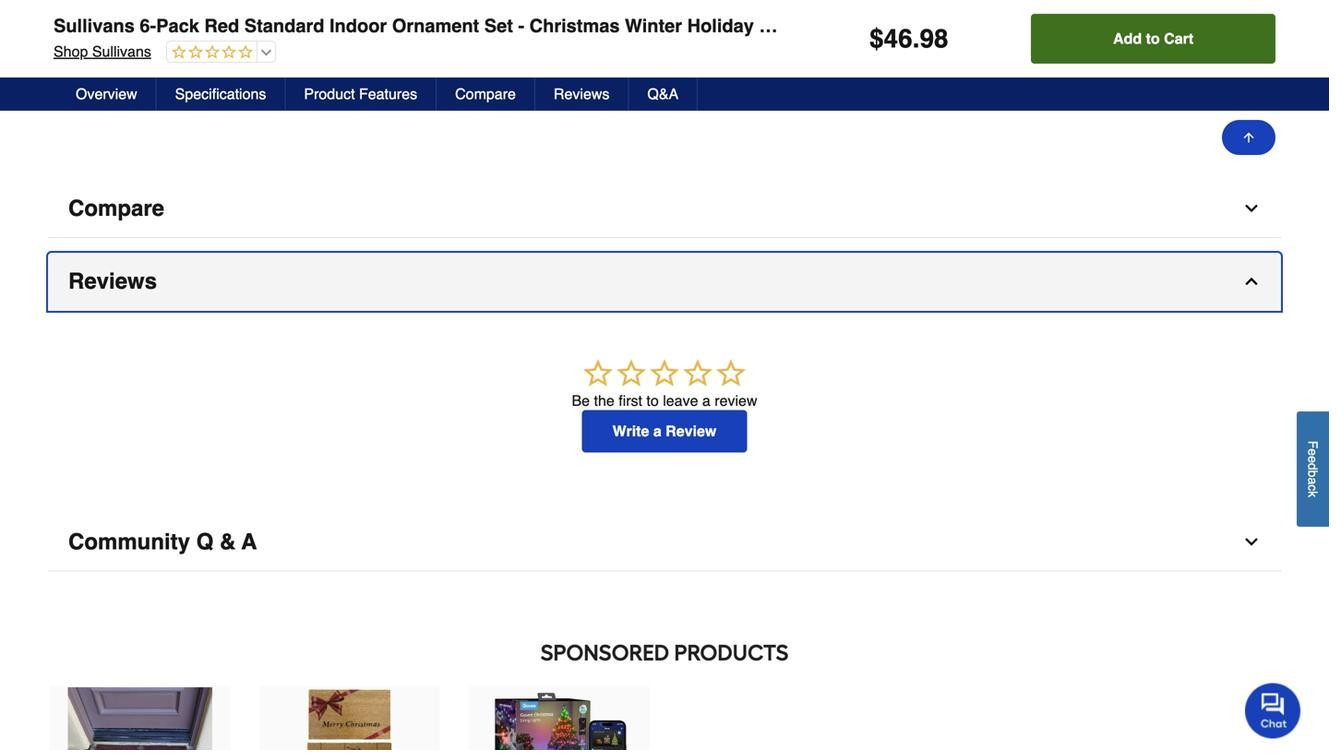 Task type: vqa. For each thing, say whether or not it's contained in the screenshot.
The
yes



Task type: describe. For each thing, give the bounding box(es) containing it.
add
[[1114, 30, 1143, 47]]

0 vertical spatial sullivans
[[54, 15, 135, 36]]

winter
[[625, 15, 683, 36]]

shop
[[54, 43, 88, 60]]

q&a
[[648, 85, 679, 103]]

govee 200-count 62-ft multi-function multicolor led plug-in christmas string lights timer image
[[488, 688, 632, 751]]

product features button
[[286, 78, 437, 111]]

review
[[715, 392, 758, 409]]

southdeep products heading
[[48, 635, 1282, 672]]

f
[[1306, 441, 1321, 449]]

specifications
[[175, 85, 266, 103]]

product
[[304, 85, 355, 103]]

1 e from the top
[[1306, 449, 1321, 456]]

cart
[[1165, 30, 1194, 47]]

arrow up image
[[1242, 130, 1257, 145]]

chevron up image
[[1243, 272, 1262, 291]]

b
[[1306, 471, 1321, 478]]

q
[[196, 530, 214, 555]]

0 vertical spatial reviews button
[[536, 78, 629, 111]]

2 rubber-cal 2-ft x 3-ft brown rectangular indoor or outdoor winter door mat image from the left
[[278, 688, 422, 751]]

0 horizontal spatial zero stars image
[[167, 44, 253, 61]]

sponsored products
[[541, 640, 789, 667]]

d
[[1306, 463, 1321, 471]]

1 vertical spatial compare button
[[48, 180, 1282, 238]]

to inside button
[[1147, 30, 1161, 47]]

chat invite button image
[[1246, 683, 1302, 739]]

holiday
[[688, 15, 754, 36]]

red
[[204, 15, 239, 36]]

christmas
[[530, 15, 620, 36]]

1 vertical spatial to
[[647, 392, 659, 409]]

1 rubber-cal 2-ft x 3-ft brown rectangular indoor or outdoor winter door mat image from the left
[[68, 688, 212, 751]]

f e e d b a c k button
[[1298, 412, 1330, 527]]

1 vertical spatial sullivans
[[92, 43, 151, 60]]

set
[[485, 15, 513, 36]]

pack
[[156, 15, 199, 36]]

community
[[68, 530, 190, 555]]

-
[[519, 15, 525, 36]]



Task type: locate. For each thing, give the bounding box(es) containing it.
a up k
[[1306, 478, 1321, 485]]

0 vertical spatial to
[[1147, 30, 1161, 47]]

a
[[703, 392, 711, 409], [654, 423, 662, 440], [1306, 478, 1321, 485]]

the
[[594, 392, 615, 409]]

1 vertical spatial a
[[654, 423, 662, 440]]

0 horizontal spatial to
[[647, 392, 659, 409]]

a
[[242, 530, 257, 555]]

0 horizontal spatial reviews
[[68, 269, 157, 294]]

write a review
[[613, 423, 717, 440]]

.
[[913, 24, 920, 54]]

$
[[870, 24, 884, 54]]

e up d
[[1306, 449, 1321, 456]]

add to cart button
[[1032, 14, 1276, 64]]

&
[[220, 530, 236, 555]]

specifications button
[[157, 78, 286, 111]]

be the first to leave a review
[[572, 392, 758, 409]]

e up b
[[1306, 456, 1321, 463]]

add to cart
[[1114, 30, 1194, 47]]

f e e d b a c k
[[1306, 441, 1321, 498]]

1 horizontal spatial a
[[703, 392, 711, 409]]

1 horizontal spatial compare
[[455, 85, 516, 103]]

c
[[1306, 485, 1321, 491]]

community q & a button
[[48, 514, 1282, 572]]

chevron down image
[[1243, 199, 1262, 218]]

0 vertical spatial a
[[703, 392, 711, 409]]

a inside button
[[1306, 478, 1321, 485]]

zero stars image
[[167, 44, 253, 61], [581, 357, 749, 392]]

1 vertical spatial compare
[[68, 196, 164, 221]]

community q & a
[[68, 530, 257, 555]]

sullivans
[[54, 15, 135, 36], [92, 43, 151, 60]]

to right "first"
[[647, 392, 659, 409]]

sponsored
[[541, 640, 670, 667]]

0 horizontal spatial a
[[654, 423, 662, 440]]

rubber-cal 2-ft x 3-ft brown rectangular indoor or outdoor winter door mat image
[[68, 688, 212, 751], [278, 688, 422, 751]]

first
[[619, 392, 643, 409]]

reviews button
[[536, 78, 629, 111], [48, 253, 1282, 311]]

products
[[675, 640, 789, 667]]

chevron down image
[[1243, 533, 1262, 552]]

0 vertical spatial zero stars image
[[167, 44, 253, 61]]

sullivans up shop sullivans
[[54, 15, 135, 36]]

1 vertical spatial reviews button
[[48, 253, 1282, 311]]

a right leave
[[703, 392, 711, 409]]

1 vertical spatial reviews
[[68, 269, 157, 294]]

sullivans 6-pack red standard indoor ornament set - christmas winter holiday decoration
[[54, 15, 856, 36]]

standard
[[245, 15, 325, 36]]

98
[[920, 24, 949, 54]]

0 horizontal spatial rubber-cal 2-ft x 3-ft brown rectangular indoor or outdoor winter door mat image
[[68, 688, 212, 751]]

reviews
[[554, 85, 610, 103], [68, 269, 157, 294]]

ornament
[[392, 15, 480, 36]]

zero stars image up be the first to leave a review
[[581, 357, 749, 392]]

0 vertical spatial compare
[[455, 85, 516, 103]]

write
[[613, 423, 650, 440]]

be
[[572, 392, 590, 409]]

2 horizontal spatial a
[[1306, 478, 1321, 485]]

1 horizontal spatial reviews
[[554, 85, 610, 103]]

review
[[666, 423, 717, 440]]

a right write
[[654, 423, 662, 440]]

overview button
[[57, 78, 157, 111]]

0 vertical spatial compare button
[[437, 78, 536, 111]]

to right the add
[[1147, 30, 1161, 47]]

compare for bottom compare button
[[68, 196, 164, 221]]

features
[[359, 85, 418, 103]]

leave
[[663, 392, 699, 409]]

shop sullivans
[[54, 43, 151, 60]]

overview
[[76, 85, 137, 103]]

e
[[1306, 449, 1321, 456], [1306, 456, 1321, 463]]

to
[[1147, 30, 1161, 47], [647, 392, 659, 409]]

2 vertical spatial a
[[1306, 478, 1321, 485]]

6-
[[140, 15, 156, 36]]

1 horizontal spatial zero stars image
[[581, 357, 749, 392]]

product features
[[304, 85, 418, 103]]

$ 46 . 98
[[870, 24, 949, 54]]

decoration
[[760, 15, 856, 36]]

compare button
[[437, 78, 536, 111], [48, 180, 1282, 238]]

sullivans down 6-
[[92, 43, 151, 60]]

a for b
[[1306, 478, 1321, 485]]

2 e from the top
[[1306, 456, 1321, 463]]

46
[[884, 24, 913, 54]]

1 horizontal spatial rubber-cal 2-ft x 3-ft brown rectangular indoor or outdoor winter door mat image
[[278, 688, 422, 751]]

compare for the topmost compare button
[[455, 85, 516, 103]]

compare
[[455, 85, 516, 103], [68, 196, 164, 221]]

0 vertical spatial reviews
[[554, 85, 610, 103]]

a for leave
[[703, 392, 711, 409]]

a inside button
[[654, 423, 662, 440]]

1 horizontal spatial to
[[1147, 30, 1161, 47]]

write a review button
[[582, 410, 747, 453]]

0 horizontal spatial compare
[[68, 196, 164, 221]]

q&a button
[[629, 78, 698, 111]]

1 vertical spatial zero stars image
[[581, 357, 749, 392]]

indoor
[[330, 15, 387, 36]]

k
[[1306, 491, 1321, 498]]

zero stars image down red
[[167, 44, 253, 61]]



